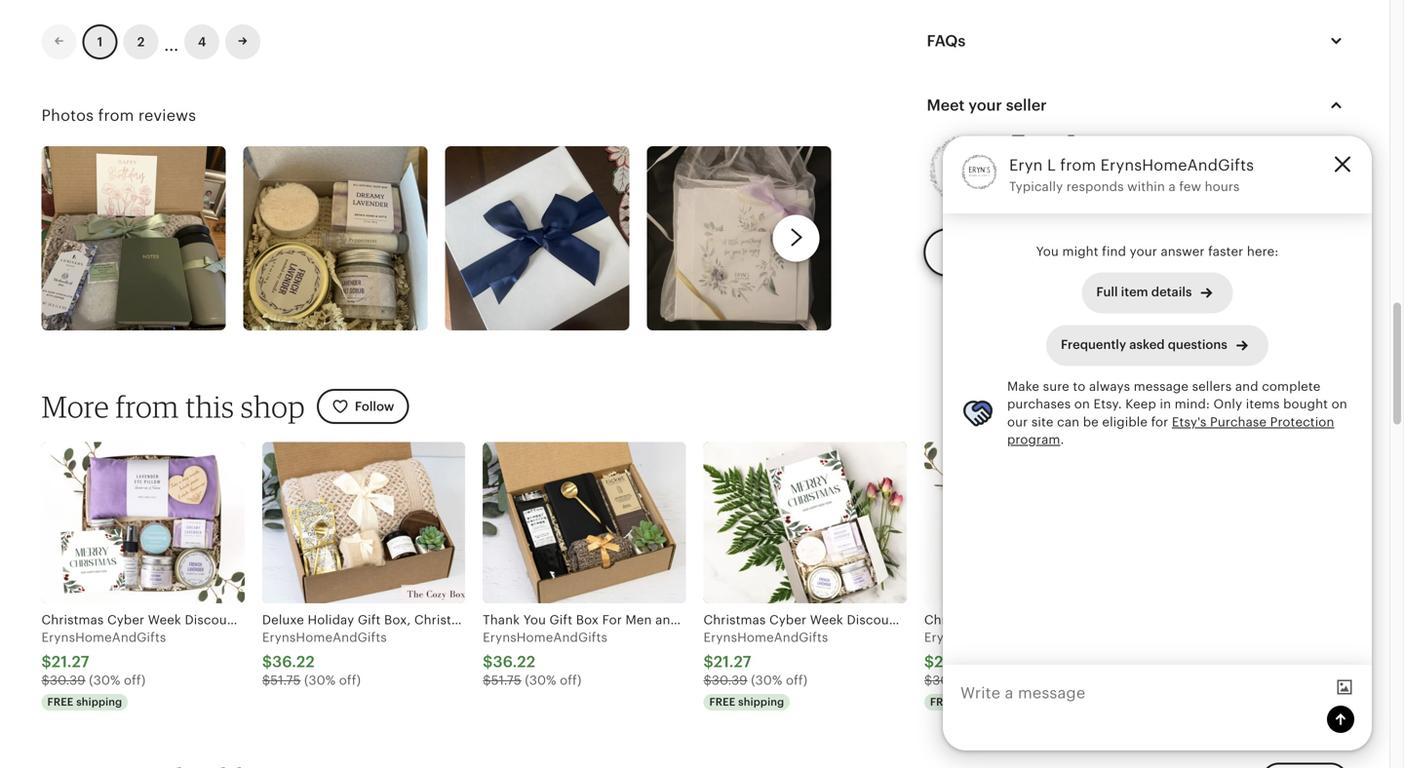 Task type: describe. For each thing, give the bounding box(es) containing it.
from for more from this shop
[[116, 389, 179, 425]]

frequently
[[1061, 337, 1126, 352]]

eryn for eryn l from erynshomeandgifts typically responds within a few hours
[[1009, 157, 1043, 174]]

purchase
[[1210, 415, 1267, 429]]

2
[[137, 34, 145, 49]]

here:
[[1247, 244, 1279, 259]]

hours
[[1205, 180, 1240, 194]]

your inside dropdown button
[[969, 97, 1002, 114]]

item
[[1121, 285, 1148, 299]]

our
[[1007, 415, 1028, 429]]

370+
[[1205, 653, 1232, 666]]

all 370+ items
[[1205, 636, 1266, 666]]

you
[[1036, 244, 1059, 259]]

36.22 for deluxe holiday gift box, christmas gift idea, warm gift, winter gift box, sending a hug, gift box for women, hygge gift box, new years gifts image
[[272, 654, 315, 671]]

etsy's
[[1172, 415, 1207, 429]]

questions
[[1168, 337, 1228, 352]]

asked
[[1130, 337, 1165, 352]]

make sure to always message sellers and complete purchases on etsy. keep in mind: only items bought on our site can be eligible for
[[1007, 379, 1348, 429]]

can
[[1057, 415, 1080, 429]]

bought
[[1283, 397, 1328, 412]]

1 vertical spatial seller
[[1021, 289, 1055, 304]]

off) for christmas early bird discount, christmas gift box set, friendship gift, thank you gifts, xmas gifts for friends, thinking of you gift image
[[1007, 674, 1028, 688]]

this
[[993, 289, 1018, 304]]

2 free from the left
[[709, 696, 736, 708]]

from inside eryn l from erynshomeandgifts typically responds within a few hours
[[1060, 157, 1096, 174]]

full item details
[[1097, 285, 1192, 299]]

complete
[[1262, 379, 1321, 394]]

etsy's purchase protection program
[[1007, 415, 1335, 447]]

erynshomeandgifts inside eryn l from erynshomeandgifts typically responds within a few hours
[[1101, 157, 1254, 174]]

3 off) from the left
[[560, 674, 582, 688]]

2 (30% from the left
[[304, 674, 336, 688]]

erynshomeandgifts link
[[1101, 157, 1254, 174]]

photos
[[41, 107, 94, 124]]

message
[[1134, 379, 1189, 394]]

faqs
[[927, 32, 966, 50]]

be
[[1083, 415, 1099, 429]]

thank you gift box for men and women, corporate gifting, hygge gift box, employee appreciation gift, birthday gift basket for dad, friend 8 image
[[483, 442, 686, 603]]

this
[[185, 389, 234, 425]]

3 30.39 from the left
[[933, 674, 968, 688]]

l for eryn l from erynshomeandgifts typically responds within a few hours
[[1047, 157, 1056, 174]]

eryn l image
[[927, 134, 1000, 207]]

all
[[1205, 636, 1221, 651]]

faster
[[1208, 244, 1244, 259]]

erynshomeandgifts $ 21.27 $ 30.39 (30% off) free shipping for first christmas cyber week discount, christmas gift box set, friendship gift, thank you gifts, xmas gifts for friends, thinking of you gift image from right
[[704, 630, 828, 708]]

…
[[164, 27, 179, 56]]

make
[[1007, 379, 1040, 394]]

site
[[1032, 415, 1054, 429]]

keep
[[1126, 397, 1157, 412]]

0 horizontal spatial shop
[[241, 389, 305, 425]]

4 link
[[185, 24, 220, 60]]

always
[[1089, 379, 1130, 394]]

2 link
[[123, 24, 158, 60]]

.
[[1061, 432, 1064, 447]]

follow shop button
[[997, 182, 1123, 218]]

and
[[1235, 379, 1259, 394]]

meet your seller
[[927, 97, 1047, 114]]

etsy.
[[1094, 397, 1122, 412]]

reviews
[[138, 107, 196, 124]]

2 christmas cyber week discount, christmas gift box set, friendship gift, thank you gifts, xmas gifts for friends, thinking of you gift image from the left
[[704, 442, 907, 603]]

eryn for eryn l owner of
[[1012, 129, 1063, 157]]

follow for follow shop
[[1034, 192, 1074, 206]]

1 horizontal spatial few
[[1218, 289, 1240, 304]]



Task type: vqa. For each thing, say whether or not it's contained in the screenshot.
right "PDF"
no



Task type: locate. For each thing, give the bounding box(es) containing it.
1 horizontal spatial within
[[1166, 289, 1204, 304]]

1
[[97, 34, 103, 49]]

from for photos from reviews
[[98, 107, 134, 124]]

0 vertical spatial seller
[[1006, 97, 1047, 114]]

see more listings in the all section image
[[1146, 626, 1196, 676]]

shipping for first christmas cyber week discount, christmas gift box set, friendship gift, thank you gifts, xmas gifts for friends, thinking of you gift image
[[76, 696, 122, 708]]

2 horizontal spatial erynshomeandgifts $ 21.27 $ 30.39 (30% off) free shipping
[[924, 630, 1049, 708]]

from right photos on the top
[[98, 107, 134, 124]]

sellers
[[1192, 379, 1232, 394]]

few down erynshomeandgifts link
[[1179, 180, 1202, 194]]

deluxe holiday gift box, christmas gift idea, warm gift, winter gift box, sending a hug, gift box for women, hygge gift box, new years gifts image
[[262, 442, 465, 603]]

5 (30% from the left
[[972, 674, 1003, 688]]

2 horizontal spatial 30.39
[[933, 674, 968, 688]]

1 horizontal spatial shipping
[[738, 696, 784, 708]]

0 horizontal spatial 36.22
[[272, 654, 315, 671]]

erynshomeandgifts $ 36.22 $ 51.75 (30% off)
[[262, 630, 387, 688], [483, 630, 608, 688]]

christmas early bird discount, christmas gift box set, friendship gift, thank you gifts, xmas gifts for friends, thinking of you gift image
[[924, 442, 1127, 603]]

0 vertical spatial shop
[[1077, 192, 1107, 206]]

l inside eryn l from erynshomeandgifts typically responds within a few hours
[[1047, 157, 1056, 174]]

2 51.75 from the left
[[491, 674, 522, 688]]

2 erynshomeandgifts $ 36.22 $ 51.75 (30% off) from the left
[[483, 630, 608, 688]]

5 off) from the left
[[1007, 674, 1028, 688]]

4 (30% from the left
[[751, 674, 783, 688]]

seller inside dropdown button
[[1006, 97, 1047, 114]]

1 vertical spatial your
[[1130, 244, 1157, 259]]

protection
[[1270, 415, 1335, 429]]

1 horizontal spatial 51.75
[[491, 674, 522, 688]]

christmas cyber week discount, christmas gift box set, friendship gift, thank you gifts, xmas gifts for friends, thinking of you gift image
[[41, 442, 245, 603], [704, 442, 907, 603]]

items right "370+"
[[1236, 653, 1266, 666]]

follow shop
[[1034, 192, 1107, 206]]

2 off) from the left
[[339, 674, 361, 688]]

2 vertical spatial from
[[116, 389, 179, 425]]

few inside eryn l from erynshomeandgifts typically responds within a few hours
[[1179, 180, 1202, 194]]

Write a message text field
[[961, 682, 1327, 728]]

only
[[1214, 397, 1243, 412]]

mind:
[[1175, 397, 1210, 412]]

more
[[41, 389, 109, 425]]

1 shipping from the left
[[76, 696, 122, 708]]

2 on from the left
[[1332, 397, 1348, 412]]

l inside eryn l owner of
[[1068, 129, 1081, 157]]

0 vertical spatial from
[[98, 107, 134, 124]]

51.75 for deluxe holiday gift box, christmas gift idea, warm gift, winter gift box, sending a hug, gift box for women, hygge gift box, new years gifts image
[[270, 674, 301, 688]]

1 51.75 from the left
[[270, 674, 301, 688]]

erynshomeandgifts $ 21.27 $ 30.39 (30% off) free shipping for first christmas cyber week discount, christmas gift box set, friendship gift, thank you gifts, xmas gifts for friends, thinking of you gift image
[[41, 630, 166, 708]]

usually
[[1058, 289, 1101, 304]]

shipping for christmas early bird discount, christmas gift box set, friendship gift, thank you gifts, xmas gifts for friends, thinking of you gift image
[[959, 696, 1005, 708]]

owner
[[1012, 165, 1053, 180]]

within
[[1128, 180, 1165, 194], [1166, 289, 1204, 304]]

21.27
[[51, 654, 89, 671], [714, 654, 752, 671], [934, 654, 972, 671]]

more from this shop
[[41, 389, 305, 425]]

follow
[[1034, 192, 1074, 206], [355, 399, 394, 414]]

eryn inside eryn l owner of
[[1012, 129, 1063, 157]]

off) for first christmas cyber week discount, christmas gift box set, friendship gift, thank you gifts, xmas gifts for friends, thinking of you gift image from right
[[786, 674, 808, 688]]

1 horizontal spatial 21.27
[[714, 654, 752, 671]]

0 vertical spatial items
[[1246, 397, 1280, 412]]

meet your seller button
[[909, 82, 1366, 129]]

erynshomeandgifts $ 21.27 $ 30.39 (30% off) free shipping for christmas early bird discount, christmas gift box set, friendship gift, thank you gifts, xmas gifts for friends, thinking of you gift image
[[924, 630, 1049, 708]]

from left the this
[[116, 389, 179, 425]]

3 shipping from the left
[[959, 696, 1005, 708]]

you might find your answer faster here:
[[1036, 244, 1279, 259]]

1 horizontal spatial christmas cyber week discount, christmas gift box set, friendship gift, thank you gifts, xmas gifts for friends, thinking of you gift image
[[704, 442, 907, 603]]

shop up might
[[1077, 192, 1107, 206]]

items inside make sure to always message sellers and complete purchases on etsy. keep in mind: only items bought on our site can be eligible for
[[1246, 397, 1280, 412]]

eryn up the owner on the right of the page
[[1012, 129, 1063, 157]]

of
[[1057, 165, 1069, 180]]

3 free from the left
[[930, 696, 956, 708]]

a down erynshomeandgifts link
[[1169, 180, 1176, 194]]

0 horizontal spatial shipping
[[76, 696, 122, 708]]

few left hours.
[[1218, 289, 1240, 304]]

frequently asked questions
[[1061, 337, 1228, 352]]

1 36.22 from the left
[[272, 654, 315, 671]]

your right meet
[[969, 97, 1002, 114]]

1 horizontal spatial a
[[1207, 289, 1214, 304]]

a right "details"
[[1207, 289, 1214, 304]]

erynshomeandgifts $ 36.22 $ 51.75 (30% off) for thank you gift box for men and women, corporate gifting, hygge gift box, employee appreciation gift, birthday gift basket for dad, friend 8 image
[[483, 630, 608, 688]]

4 off) from the left
[[786, 674, 808, 688]]

51.75
[[270, 674, 301, 688], [491, 674, 522, 688]]

0 vertical spatial a
[[1169, 180, 1176, 194]]

1 vertical spatial from
[[1060, 157, 1096, 174]]

erynshomeandgifts $ 36.22 $ 51.75 (30% off) for deluxe holiday gift box, christmas gift idea, warm gift, winter gift box, sending a hug, gift box for women, hygge gift box, new years gifts image
[[262, 630, 387, 688]]

on down to
[[1074, 397, 1090, 412]]

l up of at the top right of page
[[1068, 129, 1081, 157]]

full item details button
[[1082, 272, 1233, 313]]

off) for first christmas cyber week discount, christmas gift box set, friendship gift, thank you gifts, xmas gifts for friends, thinking of you gift image
[[124, 674, 146, 688]]

eryn up typically
[[1009, 157, 1043, 174]]

0 horizontal spatial 30.39
[[50, 674, 85, 688]]

2 36.22 from the left
[[493, 654, 536, 671]]

2 30.39 from the left
[[712, 674, 748, 688]]

program
[[1007, 432, 1061, 447]]

1 horizontal spatial 30.39
[[712, 674, 748, 688]]

responds
[[1067, 180, 1124, 194], [1105, 289, 1162, 304]]

frequently asked questions button
[[1046, 325, 1269, 366]]

items
[[1246, 397, 1280, 412], [1236, 653, 1266, 666]]

purchases
[[1007, 397, 1071, 412]]

0 horizontal spatial follow
[[355, 399, 394, 414]]

0 vertical spatial follow
[[1034, 192, 1074, 206]]

1 horizontal spatial shop
[[1077, 192, 1107, 206]]

1 vertical spatial shop
[[241, 389, 305, 425]]

might
[[1062, 244, 1099, 259]]

2 horizontal spatial free
[[930, 696, 956, 708]]

seller up eryn l owner of
[[1006, 97, 1047, 114]]

1 horizontal spatial l
[[1068, 129, 1081, 157]]

erynshomeandgifts $ 21.27 $ 30.39 (30% off) free shipping
[[41, 630, 166, 708], [704, 630, 828, 708], [924, 630, 1049, 708]]

4
[[198, 34, 206, 49]]

0 vertical spatial within
[[1128, 180, 1165, 194]]

eligible
[[1102, 415, 1148, 429]]

1 horizontal spatial follow
[[1034, 192, 1074, 206]]

21.27 for first christmas cyber week discount, christmas gift box set, friendship gift, thank you gifts, xmas gifts for friends, thinking of you gift image
[[51, 654, 89, 671]]

1 vertical spatial a
[[1207, 289, 1214, 304]]

sure
[[1043, 379, 1070, 394]]

21.27 for first christmas cyber week discount, christmas gift box set, friendship gift, thank you gifts, xmas gifts for friends, thinking of you gift image from right
[[714, 654, 752, 671]]

your
[[969, 97, 1002, 114], [1130, 244, 1157, 259]]

follow button
[[317, 389, 409, 425]]

2 horizontal spatial 21.27
[[934, 654, 972, 671]]

0 horizontal spatial erynshomeandgifts $ 36.22 $ 51.75 (30% off)
[[262, 630, 387, 688]]

1 horizontal spatial on
[[1332, 397, 1348, 412]]

within inside eryn l from erynshomeandgifts typically responds within a few hours
[[1128, 180, 1165, 194]]

shipping
[[76, 696, 122, 708], [738, 696, 784, 708], [959, 696, 1005, 708]]

0 horizontal spatial on
[[1074, 397, 1090, 412]]

21.27 for christmas early bird discount, christmas gift box set, friendship gift, thank you gifts, xmas gifts for friends, thinking of you gift image
[[934, 654, 972, 671]]

0 horizontal spatial your
[[969, 97, 1002, 114]]

51.75 for thank you gift box for men and women, corporate gifting, hygge gift box, employee appreciation gift, birthday gift basket for dad, friend 8 image
[[491, 674, 522, 688]]

shipping for first christmas cyber week discount, christmas gift box set, friendship gift, thank you gifts, xmas gifts for friends, thinking of you gift image from right
[[738, 696, 784, 708]]

1 free from the left
[[47, 696, 74, 708]]

30.39
[[50, 674, 85, 688], [712, 674, 748, 688], [933, 674, 968, 688]]

0 horizontal spatial 21.27
[[51, 654, 89, 671]]

seller right this
[[1021, 289, 1055, 304]]

within down erynshomeandgifts link
[[1128, 180, 1165, 194]]

follow for follow
[[355, 399, 394, 414]]

1 christmas cyber week discount, christmas gift box set, friendship gift, thank you gifts, xmas gifts for friends, thinking of you gift image from the left
[[41, 442, 245, 603]]

36.22
[[272, 654, 315, 671], [493, 654, 536, 671]]

0 horizontal spatial christmas cyber week discount, christmas gift box set, friendship gift, thank you gifts, xmas gifts for friends, thinking of you gift image
[[41, 442, 245, 603]]

l for eryn l owner of
[[1068, 129, 1081, 157]]

a inside eryn l from erynshomeandgifts typically responds within a few hours
[[1169, 180, 1176, 194]]

0 horizontal spatial within
[[1128, 180, 1165, 194]]

1 horizontal spatial erynshomeandgifts $ 36.22 $ 51.75 (30% off)
[[483, 630, 608, 688]]

3 (30% from the left
[[525, 674, 556, 688]]

shop inside button
[[1077, 192, 1107, 206]]

erynshomeandgifts
[[1101, 157, 1254, 174], [41, 630, 166, 645], [262, 630, 387, 645], [483, 630, 608, 645], [704, 630, 828, 645], [924, 630, 1049, 645]]

2 shipping from the left
[[738, 696, 784, 708]]

2 erynshomeandgifts $ 21.27 $ 30.39 (30% off) free shipping from the left
[[704, 630, 828, 708]]

1 horizontal spatial erynshomeandgifts $ 21.27 $ 30.39 (30% off) free shipping
[[704, 630, 828, 708]]

erynshomeandgifts image
[[961, 154, 998, 191]]

full
[[1097, 285, 1118, 299]]

shop
[[1077, 192, 1107, 206], [241, 389, 305, 425]]

0 horizontal spatial few
[[1179, 180, 1202, 194]]

items down and
[[1246, 397, 1280, 412]]

0 horizontal spatial a
[[1169, 180, 1176, 194]]

free
[[47, 696, 74, 708], [709, 696, 736, 708], [930, 696, 956, 708]]

0 horizontal spatial 51.75
[[270, 674, 301, 688]]

1 off) from the left
[[124, 674, 146, 688]]

within down answer
[[1166, 289, 1204, 304]]

1 erynshomeandgifts $ 21.27 $ 30.39 (30% off) free shipping from the left
[[41, 630, 166, 708]]

shop right the this
[[241, 389, 305, 425]]

3 21.27 from the left
[[934, 654, 972, 671]]

in
[[1160, 397, 1171, 412]]

1 horizontal spatial free
[[709, 696, 736, 708]]

eryn
[[1012, 129, 1063, 157], [1009, 157, 1043, 174]]

a
[[1169, 180, 1176, 194], [1207, 289, 1214, 304]]

2 horizontal spatial shipping
[[959, 696, 1005, 708]]

to
[[1073, 379, 1086, 394]]

1 vertical spatial responds
[[1105, 289, 1162, 304]]

faqs button
[[909, 18, 1366, 64]]

for
[[1151, 415, 1169, 429]]

1 (30% from the left
[[89, 674, 120, 688]]

(30%
[[89, 674, 120, 688], [304, 674, 336, 688], [525, 674, 556, 688], [751, 674, 783, 688], [972, 674, 1003, 688]]

0 vertical spatial your
[[969, 97, 1002, 114]]

0 vertical spatial few
[[1179, 180, 1202, 194]]

your right find
[[1130, 244, 1157, 259]]

find
[[1102, 244, 1126, 259]]

36.22 for thank you gift box for men and women, corporate gifting, hygge gift box, employee appreciation gift, birthday gift basket for dad, friend 8 image
[[493, 654, 536, 671]]

1 erynshomeandgifts $ 36.22 $ 51.75 (30% off) from the left
[[262, 630, 387, 688]]

1 vertical spatial within
[[1166, 289, 1204, 304]]

2 21.27 from the left
[[714, 654, 752, 671]]

items inside all 370+ items
[[1236, 653, 1266, 666]]

from
[[98, 107, 134, 124], [1060, 157, 1096, 174], [116, 389, 179, 425]]

eryn l from erynshomeandgifts typically responds within a few hours
[[1009, 157, 1254, 194]]

typically
[[1009, 180, 1063, 194]]

responds inside eryn l from erynshomeandgifts typically responds within a few hours
[[1067, 180, 1124, 194]]

1 link
[[82, 24, 118, 60]]

l
[[1068, 129, 1081, 157], [1047, 157, 1056, 174]]

etsy's purchase protection program link
[[1007, 415, 1335, 447]]

eryn l owner of
[[1012, 129, 1081, 180]]

photos from reviews
[[41, 107, 196, 124]]

from up follow shop
[[1060, 157, 1096, 174]]

1 horizontal spatial your
[[1130, 244, 1157, 259]]

3 erynshomeandgifts $ 21.27 $ 30.39 (30% off) free shipping from the left
[[924, 630, 1049, 708]]

0 horizontal spatial free
[[47, 696, 74, 708]]

off)
[[124, 674, 146, 688], [339, 674, 361, 688], [560, 674, 582, 688], [786, 674, 808, 688], [1007, 674, 1028, 688]]

1 vertical spatial follow
[[355, 399, 394, 414]]

0 horizontal spatial erynshomeandgifts $ 21.27 $ 30.39 (30% off) free shipping
[[41, 630, 166, 708]]

1 horizontal spatial 36.22
[[493, 654, 536, 671]]

l left of at the top right of page
[[1047, 157, 1056, 174]]

0 horizontal spatial l
[[1047, 157, 1056, 174]]

1 30.39 from the left
[[50, 674, 85, 688]]

on
[[1074, 397, 1090, 412], [1332, 397, 1348, 412]]

details
[[1152, 285, 1192, 299]]

1 vertical spatial items
[[1236, 653, 1266, 666]]

answer
[[1161, 244, 1205, 259]]

0 vertical spatial responds
[[1067, 180, 1124, 194]]

1 on from the left
[[1074, 397, 1090, 412]]

hours.
[[1243, 289, 1282, 304]]

meet
[[927, 97, 965, 114]]

eryn inside eryn l from erynshomeandgifts typically responds within a few hours
[[1009, 157, 1043, 174]]

this seller usually responds within a few hours.
[[993, 289, 1282, 304]]

1 21.27 from the left
[[51, 654, 89, 671]]

on right bought
[[1332, 397, 1348, 412]]

1 vertical spatial few
[[1218, 289, 1240, 304]]



